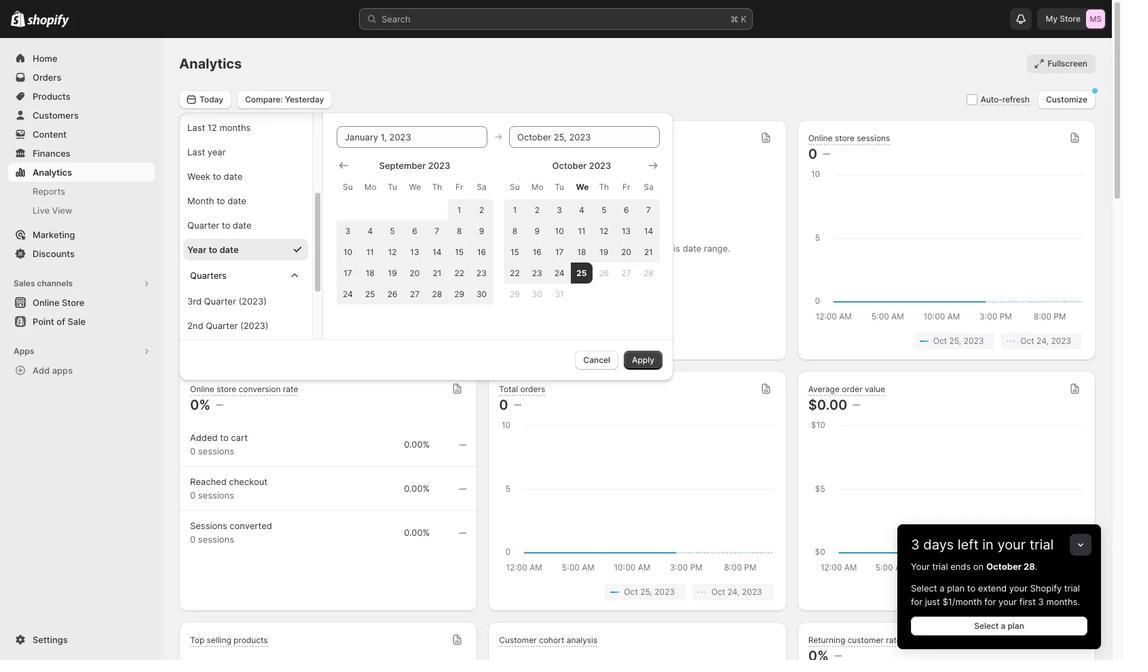 Task type: describe. For each thing, give the bounding box(es) containing it.
top selling products
[[190, 635, 268, 646]]

month
[[187, 195, 214, 206]]

apply button
[[624, 351, 663, 370]]

apps
[[14, 346, 34, 357]]

products
[[234, 635, 268, 646]]

september
[[379, 160, 426, 171]]

0 horizontal spatial 21 button
[[426, 263, 448, 284]]

add apps button
[[8, 361, 155, 380]]

select for select a plan
[[975, 621, 999, 632]]

checkout
[[229, 477, 268, 488]]

0 horizontal spatial 12 button
[[381, 241, 404, 263]]

live view
[[33, 205, 72, 216]]

0 horizontal spatial 7 button
[[426, 220, 448, 241]]

3 days left in your trial
[[911, 537, 1054, 554]]

0 down online store sessions "dropdown button"
[[809, 146, 818, 162]]

25, for total orders
[[641, 588, 653, 598]]

channels
[[37, 278, 73, 289]]

0 vertical spatial quarter
[[187, 220, 219, 231]]

to for year
[[209, 244, 217, 255]]

2 vertical spatial your
[[999, 597, 1017, 608]]

home
[[33, 53, 57, 64]]

oct 25, 2023 for average order value
[[934, 588, 984, 598]]

finances
[[33, 148, 70, 159]]

2 horizontal spatial for
[[985, 597, 997, 608]]

1 horizontal spatial 17 button
[[549, 241, 571, 263]]

online store sessions
[[809, 133, 891, 143]]

1 horizontal spatial 28
[[644, 268, 654, 278]]

1 vertical spatial 10
[[344, 247, 352, 257]]

25, for online store sessions
[[950, 336, 962, 346]]

0.00% for added to cart
[[404, 439, 430, 450]]

oct 24, 2023 for average order value
[[1021, 588, 1072, 598]]

1 8 from the left
[[457, 226, 462, 236]]

point
[[33, 317, 54, 327]]

saturday element for october 2023
[[638, 175, 660, 199]]

view
[[52, 205, 72, 216]]

1 vertical spatial 13
[[410, 247, 419, 257]]

2nd
[[187, 320, 203, 331]]

sunday element for october 2023
[[504, 175, 526, 199]]

$1/month
[[943, 597, 983, 608]]

2 29 button from the left
[[504, 284, 526, 305]]

data
[[604, 243, 622, 254]]

th for september 2023
[[432, 182, 442, 192]]

1 30 from the left
[[477, 289, 487, 299]]

2 23 button from the left
[[526, 263, 549, 284]]

saturday element for september 2023
[[471, 175, 493, 199]]

last year button
[[183, 141, 308, 163]]

extend
[[979, 583, 1007, 594]]

th for october 2023
[[599, 182, 609, 192]]

1 horizontal spatial 11
[[578, 226, 586, 236]]

store for 0
[[835, 133, 855, 143]]

select a plan to extend your shopify trial for just $1/month for your first 3 months.
[[911, 583, 1081, 608]]

1 1 from the left
[[458, 205, 461, 215]]

average order value button
[[809, 384, 886, 396]]

months.
[[1047, 597, 1081, 608]]

1 horizontal spatial 14 button
[[638, 220, 660, 241]]

6 for the left 6 button
[[412, 226, 417, 236]]

conversion
[[239, 384, 281, 394]]

2 vertical spatial 12
[[388, 247, 397, 257]]

1 horizontal spatial 13
[[622, 226, 631, 236]]

oct 24, 2023 button for online store sessions
[[1002, 333, 1083, 350]]

my store image
[[1087, 10, 1106, 29]]

0 horizontal spatial 5
[[390, 226, 395, 236]]

oct 24, 2023 button for average order value
[[1002, 585, 1083, 601]]

0 inside added to cart 0 sessions
[[190, 446, 196, 457]]

live view link
[[8, 201, 155, 220]]

oct 25, 2023 button for online store sessions
[[915, 333, 995, 350]]

1 horizontal spatial 21
[[645, 247, 653, 257]]

1 horizontal spatial 5 button
[[593, 199, 616, 220]]

0 vertical spatial 25
[[577, 268, 587, 278]]

your inside dropdown button
[[998, 537, 1026, 554]]

no change image for 0%
[[216, 400, 224, 411]]

0 horizontal spatial 4 button
[[359, 220, 381, 241]]

su for september 2023
[[343, 182, 353, 192]]

0 horizontal spatial 10 button
[[337, 241, 359, 263]]

year to date button
[[183, 239, 308, 260]]

1 horizontal spatial for
[[911, 597, 923, 608]]

oct 25, 2023 button for total orders
[[605, 585, 686, 601]]

24, for average order value
[[1037, 588, 1049, 598]]

sa for september 2023
[[477, 182, 487, 192]]

online store conversion rate button
[[190, 384, 298, 396]]

month to date
[[187, 195, 246, 206]]

a for select a plan to extend your shopify trial for just $1/month for your first 3 months.
[[940, 583, 945, 594]]

days
[[924, 537, 954, 554]]

my
[[1046, 14, 1058, 24]]

1 vertical spatial $0.00
[[809, 397, 848, 414]]

fr for october 2023
[[623, 182, 631, 192]]

1 vertical spatial 19
[[388, 268, 397, 278]]

marketing link
[[8, 225, 155, 245]]

0 horizontal spatial $0.00
[[190, 146, 229, 162]]

0 horizontal spatial 3 button
[[337, 220, 359, 241]]

23 for 1st 23 'button' from right
[[532, 268, 542, 278]]

friday element for september 2023
[[448, 175, 471, 199]]

apps
[[52, 365, 73, 376]]

2 2 button from the left
[[526, 199, 549, 220]]

to inside select a plan to extend your shopify trial for just $1/month for your first 3 months.
[[968, 583, 976, 594]]

quarter to date button
[[183, 214, 308, 236]]

add apps
[[33, 365, 73, 376]]

year
[[187, 244, 207, 255]]

6 for right 6 button
[[624, 205, 629, 215]]

0 inside 'reached checkout 0 sessions'
[[190, 490, 196, 501]]

wednesday element for september
[[404, 175, 426, 199]]

3rd quarter (2023) button
[[183, 290, 308, 312]]

3 for the rightmost 3 button
[[557, 205, 562, 215]]

1 30 button from the left
[[471, 284, 493, 305]]

⌘ k
[[731, 14, 747, 24]]

trial inside select a plan to extend your shopify trial for just $1/month for your first 3 months.
[[1065, 583, 1081, 594]]

online store conversion rate
[[190, 384, 298, 394]]

1 horizontal spatial 28 button
[[638, 263, 660, 284]]

to for week
[[213, 171, 221, 182]]

0 horizontal spatial 11 button
[[359, 241, 381, 263]]

select a plan link
[[911, 617, 1088, 636]]

sessions inside 'reached checkout 0 sessions'
[[198, 490, 234, 501]]

reached checkout 0 sessions
[[190, 477, 268, 501]]

order
[[842, 384, 863, 394]]

0 horizontal spatial shopify image
[[11, 11, 25, 27]]

top selling products button
[[190, 635, 268, 648]]

top selling products button
[[179, 623, 478, 661]]

returning customer rate button
[[798, 623, 1096, 661]]

2 8 from the left
[[513, 226, 518, 236]]

compare: yesterday
[[245, 94, 324, 104]]

rate inside button
[[887, 635, 902, 646]]

0 horizontal spatial 28 button
[[426, 284, 448, 305]]

apps button
[[8, 342, 155, 361]]

2 22 button from the left
[[504, 263, 526, 284]]

1 horizontal spatial 24 button
[[549, 263, 571, 284]]

9 for 2nd 9 button from right
[[479, 226, 484, 236]]

cancel button
[[575, 351, 619, 370]]

1 horizontal spatial 6 button
[[616, 199, 638, 220]]

0 horizontal spatial 25 button
[[359, 284, 381, 305]]

(2023) for 2nd quarter (2023)
[[240, 320, 269, 331]]

oct 24, 2023 for online store sessions
[[1021, 336, 1072, 346]]

14 for rightmost the 14 button
[[644, 226, 654, 236]]

7 for 7 button to the right
[[647, 205, 651, 215]]

0 horizontal spatial 26 button
[[381, 284, 404, 305]]

returning customer rate button
[[809, 635, 902, 648]]

1 horizontal spatial analytics
[[179, 56, 242, 72]]

returning
[[809, 635, 846, 646]]

1 horizontal spatial 5
[[602, 205, 607, 215]]

point of sale link
[[8, 312, 155, 331]]

1 horizontal spatial 25 button
[[571, 263, 593, 284]]

orders
[[521, 384, 546, 394]]

1 16 from the left
[[477, 247, 486, 257]]

20 for 20 button to the right
[[622, 247, 632, 257]]

2 8 button from the left
[[504, 220, 526, 241]]

24, for total orders
[[728, 588, 740, 598]]

1 horizontal spatial 19 button
[[593, 241, 616, 263]]

oct 25, 2023 for online store sessions
[[934, 336, 984, 346]]

3 for the left 3 button
[[345, 226, 351, 236]]

cancel
[[584, 355, 611, 365]]

1 horizontal spatial 17
[[556, 247, 564, 257]]

content
[[33, 129, 67, 140]]

last 12 months
[[187, 122, 251, 133]]

7 for left 7 button
[[435, 226, 440, 236]]

fr for september 2023
[[456, 182, 463, 192]]

29 for first 29 button from the left
[[455, 289, 465, 299]]

18 for leftmost 18 button
[[366, 268, 375, 278]]

settings link
[[8, 631, 155, 650]]

just
[[926, 597, 941, 608]]

trial inside dropdown button
[[1030, 537, 1054, 554]]

1 horizontal spatial 21 button
[[638, 241, 660, 263]]

last for last 12 months
[[187, 122, 205, 133]]

store for online store
[[62, 297, 84, 308]]

9 for second 9 button from the left
[[535, 226, 540, 236]]

last 12 months button
[[183, 116, 308, 138]]

cart
[[231, 433, 248, 444]]

2 9 button from the left
[[526, 220, 549, 241]]

0 horizontal spatial 17
[[344, 268, 352, 278]]

to for month
[[217, 195, 225, 206]]

total orders
[[499, 384, 546, 394]]

mo for october
[[532, 182, 544, 192]]

0 horizontal spatial 13 button
[[404, 241, 426, 263]]

list for online store sessions
[[811, 333, 1083, 350]]

1 horizontal spatial 7 button
[[638, 199, 660, 220]]

0 horizontal spatial trial
[[933, 562, 949, 573]]

list for average order value
[[811, 585, 1083, 601]]

on
[[974, 562, 984, 573]]

friday element for october 2023
[[616, 175, 638, 199]]

customer cohort analysis button
[[499, 635, 598, 648]]

reports
[[33, 186, 65, 197]]

mo for september
[[365, 182, 377, 192]]

auto-
[[981, 94, 1003, 105]]

1 horizontal spatial shopify image
[[27, 14, 69, 28]]

1 horizontal spatial 10 button
[[549, 220, 571, 241]]

sessions converted 0 sessions
[[190, 521, 272, 545]]

october inside 3 days left in your trial 'element'
[[987, 562, 1022, 573]]

finances link
[[8, 144, 155, 163]]

quarters button
[[185, 263, 307, 288]]

1 horizontal spatial 3 button
[[549, 199, 571, 220]]

to for added
[[220, 433, 229, 444]]

reached
[[190, 477, 227, 488]]

list for total orders
[[502, 585, 773, 601]]

20 for 20 button to the left
[[410, 268, 420, 278]]

1 horizontal spatial 10
[[555, 226, 564, 236]]

date for month to date
[[228, 195, 246, 206]]

1 yyyy-mm-dd text field from the left
[[337, 126, 488, 148]]

0 horizontal spatial 27 button
[[404, 284, 426, 305]]

online for 0
[[809, 133, 833, 143]]

0 horizontal spatial 24 button
[[337, 284, 359, 305]]

2 horizontal spatial 12
[[600, 226, 609, 236]]

online inside online store link
[[33, 297, 60, 308]]

0 horizontal spatial 21
[[433, 268, 442, 278]]

2nd quarter (2023) button
[[183, 315, 308, 337]]

2 vertical spatial no change image
[[459, 484, 467, 495]]

2 30 from the left
[[532, 289, 543, 299]]

last for last year
[[187, 146, 205, 157]]

date for week to date
[[224, 171, 243, 182]]

1 horizontal spatial 19
[[600, 247, 609, 257]]

monday element for october
[[526, 175, 549, 199]]

0 vertical spatial rate
[[283, 384, 298, 394]]

0 horizontal spatial 17 button
[[337, 263, 359, 284]]

yesterday
[[285, 94, 324, 104]]

0 horizontal spatial 19 button
[[381, 263, 404, 284]]

months
[[220, 122, 251, 133]]

week to date
[[187, 171, 243, 182]]

1 22 button from the left
[[448, 263, 471, 284]]

0 horizontal spatial 6 button
[[404, 220, 426, 241]]

total orders button
[[499, 384, 546, 396]]

25, for average order value
[[950, 588, 962, 598]]

week to date button
[[183, 165, 308, 187]]

sales channels
[[14, 278, 73, 289]]

discounts link
[[8, 245, 155, 264]]

home link
[[8, 49, 155, 68]]

0 vertical spatial 26
[[599, 268, 609, 278]]

total
[[499, 384, 518, 394]]

24, for online store sessions
[[1037, 336, 1049, 346]]

oct 24, 2023 button for total orders
[[693, 585, 773, 601]]

0 horizontal spatial 14 button
[[426, 241, 448, 263]]

1 vertical spatial your
[[1010, 583, 1028, 594]]

customers
[[33, 110, 79, 121]]

reports link
[[8, 182, 155, 201]]

sa for october 2023
[[644, 182, 654, 192]]

live
[[33, 205, 50, 216]]

date right this in the top of the page
[[683, 243, 702, 254]]

1 horizontal spatial 11 button
[[571, 220, 593, 241]]



Task type: locate. For each thing, give the bounding box(es) containing it.
0 horizontal spatial 5 button
[[381, 220, 404, 241]]

2 we from the left
[[576, 182, 589, 192]]

a down select a plan to extend your shopify trial for just $1/month for your first 3 months.
[[1001, 621, 1006, 632]]

1 horizontal spatial yyyy-mm-dd text field
[[509, 126, 660, 148]]

26 button
[[593, 263, 616, 284], [381, 284, 404, 305]]

0 horizontal spatial grid
[[337, 159, 493, 305]]

5
[[602, 205, 607, 215], [390, 226, 395, 236]]

oct 25, 2023 button for average order value
[[915, 585, 995, 601]]

tuesday element down september
[[381, 175, 404, 199]]

1 horizontal spatial 18
[[578, 247, 586, 257]]

online inside online store sessions "dropdown button"
[[809, 133, 833, 143]]

today
[[200, 94, 223, 104]]

0 vertical spatial 27
[[622, 268, 631, 278]]

tu down september
[[388, 182, 397, 192]]

store inside dropdown button
[[217, 384, 237, 394]]

we down october 2023
[[576, 182, 589, 192]]

5 down september
[[390, 226, 395, 236]]

sales
[[14, 278, 35, 289]]

15 for 2nd the 15 button from left
[[511, 247, 519, 257]]

28
[[644, 268, 654, 278], [432, 289, 442, 299], [1024, 562, 1036, 573]]

quarter for 2nd
[[206, 320, 238, 331]]

2 15 from the left
[[511, 247, 519, 257]]

1 horizontal spatial 1 button
[[504, 199, 526, 220]]

1 mo from the left
[[365, 182, 377, 192]]

1 vertical spatial october
[[987, 562, 1022, 573]]

1 horizontal spatial 26 button
[[593, 263, 616, 284]]

2 last from the top
[[187, 146, 205, 157]]

1 horizontal spatial 25
[[577, 268, 587, 278]]

select for select a plan to extend your shopify trial for just $1/month for your first 3 months.
[[911, 583, 938, 594]]

2 mo from the left
[[532, 182, 544, 192]]

wednesday element for october
[[571, 175, 593, 199]]

customize button
[[1038, 90, 1096, 109]]

3 inside dropdown button
[[911, 537, 920, 554]]

21 button
[[638, 241, 660, 263], [426, 263, 448, 284]]

sessions
[[857, 133, 891, 143], [198, 446, 234, 457], [198, 490, 234, 501], [198, 535, 234, 545]]

converted
[[230, 521, 272, 532]]

6 button up found
[[616, 199, 638, 220]]

trial right your
[[933, 562, 949, 573]]

23 for second 23 'button' from right
[[477, 268, 487, 278]]

1 horizontal spatial a
[[1001, 621, 1006, 632]]

0 vertical spatial 19
[[600, 247, 609, 257]]

date down week to date "button"
[[228, 195, 246, 206]]

0 horizontal spatial 9
[[479, 226, 484, 236]]

average
[[809, 384, 840, 394]]

1 horizontal spatial friday element
[[616, 175, 638, 199]]

2 16 from the left
[[533, 247, 542, 257]]

22 button
[[448, 263, 471, 284], [504, 263, 526, 284]]

2 23 from the left
[[532, 268, 542, 278]]

1 grid from the left
[[337, 159, 493, 305]]

we down september 2023 at the left top of page
[[409, 182, 421, 192]]

store up sale
[[62, 297, 84, 308]]

customer
[[848, 635, 884, 646]]

2 1 from the left
[[513, 205, 517, 215]]

0 down sessions on the left of the page
[[190, 535, 196, 545]]

2 sunday element from the left
[[504, 175, 526, 199]]

we for september
[[409, 182, 421, 192]]

0 horizontal spatial select
[[911, 583, 938, 594]]

28 inside 3 days left in your trial 'element'
[[1024, 562, 1036, 573]]

online store sessions button
[[809, 133, 891, 145]]

3 inside select a plan to extend your shopify trial for just $1/month for your first 3 months.
[[1039, 597, 1044, 608]]

quarter to date
[[187, 220, 252, 231]]

rate right conversion
[[283, 384, 298, 394]]

.
[[1036, 562, 1038, 573]]

12 inside 'button'
[[208, 122, 217, 133]]

2 yyyy-mm-dd text field from the left
[[509, 126, 660, 148]]

your right in
[[998, 537, 1026, 554]]

no change image
[[514, 400, 521, 411], [853, 400, 861, 411], [459, 440, 467, 451], [459, 528, 467, 539], [835, 651, 842, 661]]

3 for 3 days left in your trial
[[911, 537, 920, 554]]

first
[[1020, 597, 1036, 608]]

2 monday element from the left
[[526, 175, 549, 199]]

week
[[187, 171, 210, 182]]

date down month to date button
[[233, 220, 252, 231]]

plan inside select a plan to extend your shopify trial for just $1/month for your first 3 months.
[[948, 583, 965, 594]]

24 for rightmost 24 button
[[555, 268, 565, 278]]

4 for the leftmost 4 button
[[368, 226, 373, 236]]

1 horizontal spatial tuesday element
[[549, 175, 571, 199]]

0 horizontal spatial 15
[[455, 247, 464, 257]]

6 button down september 2023 at the left top of page
[[404, 220, 426, 241]]

1 horizontal spatial monday element
[[526, 175, 549, 199]]

1 horizontal spatial saturday element
[[638, 175, 660, 199]]

27 button
[[616, 263, 638, 284], [404, 284, 426, 305]]

5 button up no
[[593, 199, 616, 220]]

1 29 from the left
[[455, 289, 465, 299]]

returning customer rate
[[809, 635, 902, 646]]

no change image inside returning customer rate button
[[835, 651, 842, 661]]

1 sa from the left
[[477, 182, 487, 192]]

last left year
[[187, 146, 205, 157]]

1 vertical spatial 28
[[432, 289, 442, 299]]

1 sunday element from the left
[[337, 175, 359, 199]]

1 horizontal spatial 20
[[622, 247, 632, 257]]

tu for september
[[388, 182, 397, 192]]

your trial ends on october 28 .
[[911, 562, 1038, 573]]

29 for 2nd 29 button from left
[[510, 289, 520, 299]]

23 button
[[471, 263, 493, 284], [526, 263, 549, 284]]

wednesday element
[[404, 175, 426, 199], [571, 175, 593, 199]]

store right my
[[1060, 14, 1081, 24]]

27 for leftmost 27 button
[[410, 289, 420, 299]]

2 grid from the left
[[504, 159, 660, 305]]

date for year to date
[[220, 244, 239, 255]]

monday element
[[359, 175, 381, 199], [526, 175, 549, 199]]

1 vertical spatial 21
[[433, 268, 442, 278]]

2 tuesday element from the left
[[549, 175, 571, 199]]

0
[[809, 146, 818, 162], [499, 397, 508, 414], [190, 446, 196, 457], [190, 490, 196, 501], [190, 535, 196, 545]]

sessions inside "dropdown button"
[[857, 133, 891, 143]]

0 horizontal spatial 22 button
[[448, 263, 471, 284]]

store for my store
[[1060, 14, 1081, 24]]

1 22 from the left
[[455, 268, 465, 278]]

1 horizontal spatial 16
[[533, 247, 542, 257]]

0 horizontal spatial 2
[[479, 205, 484, 215]]

for left this in the top of the page
[[651, 243, 663, 254]]

0 horizontal spatial 18 button
[[359, 263, 381, 284]]

1 1 button from the left
[[448, 199, 471, 220]]

1 horizontal spatial 27 button
[[616, 263, 638, 284]]

18 for 18 button to the right
[[578, 247, 586, 257]]

list
[[193, 333, 464, 350], [811, 333, 1083, 350], [502, 585, 773, 601], [811, 585, 1083, 601]]

6 down september 2023 at the left top of page
[[412, 226, 417, 236]]

tuesday element down october 2023
[[549, 175, 571, 199]]

september 2023
[[379, 160, 451, 171]]

24 for leftmost 24 button
[[343, 289, 353, 299]]

1 horizontal spatial 12 button
[[593, 220, 616, 241]]

8 button
[[448, 220, 471, 241], [504, 220, 526, 241]]

thursday element
[[426, 175, 448, 199], [593, 175, 616, 199]]

1 horizontal spatial 13 button
[[616, 220, 638, 241]]

1 vertical spatial last
[[187, 146, 205, 157]]

in
[[983, 537, 994, 554]]

discounts
[[33, 249, 75, 259]]

your
[[998, 537, 1026, 554], [1010, 583, 1028, 594], [999, 597, 1017, 608]]

analytics link
[[8, 163, 155, 182]]

24
[[555, 268, 565, 278], [343, 289, 353, 299]]

1 su from the left
[[343, 182, 353, 192]]

october 2023
[[553, 160, 612, 171]]

auto-refresh
[[981, 94, 1030, 105]]

0 horizontal spatial 16
[[477, 247, 486, 257]]

shopify image
[[11, 11, 25, 27], [27, 14, 69, 28]]

date for quarter to date
[[233, 220, 252, 231]]

to down month to date
[[222, 220, 230, 231]]

2 30 button from the left
[[526, 284, 549, 305]]

store inside "dropdown button"
[[835, 133, 855, 143]]

1
[[458, 205, 461, 215], [513, 205, 517, 215]]

1 horizontal spatial 22 button
[[504, 263, 526, 284]]

date up month to date button
[[224, 171, 243, 182]]

1 tu from the left
[[388, 182, 397, 192]]

friday element up found
[[616, 175, 638, 199]]

2 th from the left
[[599, 182, 609, 192]]

last inside 'button'
[[187, 122, 205, 133]]

1 wednesday element from the left
[[404, 175, 426, 199]]

1 0.00% from the top
[[404, 439, 430, 450]]

30
[[477, 289, 487, 299], [532, 289, 543, 299]]

(2023) for 3rd quarter (2023)
[[239, 296, 267, 307]]

to right week
[[213, 171, 221, 182]]

15 for first the 15 button from the left
[[455, 247, 464, 257]]

plan for select a plan
[[1008, 621, 1025, 632]]

22 for second the 22 "button" from the left
[[510, 268, 520, 278]]

thursday element for september 2023
[[426, 175, 448, 199]]

1 thursday element from the left
[[426, 175, 448, 199]]

last up last year
[[187, 122, 205, 133]]

of
[[57, 317, 65, 327]]

your
[[911, 562, 930, 573]]

1 saturday element from the left
[[471, 175, 493, 199]]

for left just
[[911, 597, 923, 608]]

0 horizontal spatial 27
[[410, 289, 420, 299]]

0 horizontal spatial we
[[409, 182, 421, 192]]

date down quarter to date
[[220, 244, 239, 255]]

plan down first
[[1008, 621, 1025, 632]]

to inside "button"
[[213, 171, 221, 182]]

select inside select a plan to extend your shopify trial for just $1/month for your first 3 months.
[[911, 583, 938, 594]]

to for quarter
[[222, 220, 230, 231]]

a for select a plan
[[1001, 621, 1006, 632]]

0 vertical spatial 17
[[556, 247, 564, 257]]

2 1 button from the left
[[504, 199, 526, 220]]

5 up data
[[602, 205, 607, 215]]

last inside button
[[187, 146, 205, 157]]

a up just
[[940, 583, 945, 594]]

1 we from the left
[[409, 182, 421, 192]]

18 button
[[571, 241, 593, 263], [359, 263, 381, 284]]

monday element up there
[[526, 175, 549, 199]]

sale
[[68, 317, 86, 327]]

1 horizontal spatial 18 button
[[571, 241, 593, 263]]

2 for first 2 button from the left
[[479, 205, 484, 215]]

your up first
[[1010, 583, 1028, 594]]

online inside online store conversion rate dropdown button
[[190, 384, 215, 394]]

your left first
[[999, 597, 1017, 608]]

to inside added to cart 0 sessions
[[220, 433, 229, 444]]

1 9 from the left
[[479, 226, 484, 236]]

14 for the left the 14 button
[[433, 247, 442, 257]]

0%
[[190, 397, 211, 414]]

11 button
[[571, 220, 593, 241], [359, 241, 381, 263]]

oct 25, 2023
[[315, 336, 366, 346], [934, 336, 984, 346], [624, 588, 675, 598], [934, 588, 984, 598]]

analytics
[[179, 56, 242, 72], [33, 167, 72, 178]]

0 inside sessions converted 0 sessions
[[190, 535, 196, 545]]

2 vertical spatial 28
[[1024, 562, 1036, 573]]

products
[[33, 91, 71, 102]]

1 horizontal spatial tu
[[555, 182, 564, 192]]

october inside "grid"
[[553, 160, 587, 171]]

27 for right 27 button
[[622, 268, 631, 278]]

a inside select a plan to extend your shopify trial for just $1/month for your first 3 months.
[[940, 583, 945, 594]]

2 15 button from the left
[[504, 241, 526, 263]]

3 0.00% from the top
[[404, 528, 430, 539]]

no change image
[[823, 149, 831, 160], [216, 400, 224, 411], [459, 484, 467, 495]]

thursday element down september 2023 at the left top of page
[[426, 175, 448, 199]]

monday element for september
[[359, 175, 381, 199]]

1 23 from the left
[[477, 268, 487, 278]]

0 horizontal spatial thursday element
[[426, 175, 448, 199]]

12 button
[[593, 220, 616, 241], [381, 241, 404, 263]]

2 16 button from the left
[[526, 241, 549, 263]]

for inside button
[[651, 243, 663, 254]]

date inside "button"
[[224, 171, 243, 182]]

0 horizontal spatial for
[[651, 243, 663, 254]]

1 monday element from the left
[[359, 175, 381, 199]]

thursday element down october 2023
[[593, 175, 616, 199]]

1 15 button from the left
[[448, 241, 471, 263]]

0 horizontal spatial analytics
[[33, 167, 72, 178]]

2 wednesday element from the left
[[571, 175, 593, 199]]

there was no data found for this date range.
[[545, 243, 731, 254]]

tu down october 2023
[[555, 182, 564, 192]]

1 vertical spatial analytics
[[33, 167, 72, 178]]

sessions inside sessions converted 0 sessions
[[198, 535, 234, 545]]

2 saturday element from the left
[[638, 175, 660, 199]]

14 button
[[638, 220, 660, 241], [426, 241, 448, 263]]

2
[[479, 205, 484, 215], [535, 205, 540, 215]]

grid containing october
[[504, 159, 660, 305]]

1 friday element from the left
[[448, 175, 471, 199]]

oct 25, 2023 for total orders
[[624, 588, 675, 598]]

store for 0%
[[217, 384, 237, 394]]

fullscreen button
[[1028, 54, 1096, 73]]

0 horizontal spatial 29 button
[[448, 284, 471, 305]]

1 2 from the left
[[479, 205, 484, 215]]

0 horizontal spatial 24
[[343, 289, 353, 299]]

2 thursday element from the left
[[593, 175, 616, 199]]

1 horizontal spatial 2
[[535, 205, 540, 215]]

3 days left in your trial element
[[898, 560, 1102, 650]]

2 horizontal spatial online
[[809, 133, 833, 143]]

sa
[[477, 182, 487, 192], [644, 182, 654, 192]]

grid containing september
[[337, 159, 493, 305]]

1 fr from the left
[[456, 182, 463, 192]]

17
[[556, 247, 564, 257], [344, 268, 352, 278]]

rate right "customer"
[[887, 635, 902, 646]]

tuesday element for october
[[549, 175, 571, 199]]

1 th from the left
[[432, 182, 442, 192]]

oct 24, 2023 for total orders
[[712, 588, 763, 598]]

$0.00 down average
[[809, 397, 848, 414]]

1 horizontal spatial 12
[[388, 247, 397, 257]]

wednesday element down september 2023 at the left top of page
[[404, 175, 426, 199]]

0 horizontal spatial 10
[[344, 247, 352, 257]]

1 vertical spatial 11
[[367, 247, 374, 257]]

point of sale button
[[0, 312, 163, 331]]

2 22 from the left
[[510, 268, 520, 278]]

trial up .
[[1030, 537, 1054, 554]]

no
[[591, 243, 601, 254]]

monday element down september
[[359, 175, 381, 199]]

0 horizontal spatial a
[[940, 583, 945, 594]]

quarter for 3rd
[[204, 296, 236, 307]]

9
[[479, 226, 484, 236], [535, 226, 540, 236]]

2 sa from the left
[[644, 182, 654, 192]]

rate
[[283, 384, 298, 394], [887, 635, 902, 646]]

1 tuesday element from the left
[[381, 175, 404, 199]]

0 down added
[[190, 446, 196, 457]]

0 vertical spatial last
[[187, 122, 205, 133]]

1 horizontal spatial 2 button
[[526, 199, 549, 220]]

1 horizontal spatial su
[[510, 182, 520, 192]]

added to cart 0 sessions
[[190, 433, 248, 457]]

2 horizontal spatial 28
[[1024, 562, 1036, 573]]

1 16 button from the left
[[471, 241, 493, 263]]

quarter down month
[[187, 220, 219, 231]]

0 vertical spatial no change image
[[823, 149, 831, 160]]

wednesday element down october 2023
[[571, 175, 593, 199]]

1 horizontal spatial store
[[835, 133, 855, 143]]

0 horizontal spatial 11
[[367, 247, 374, 257]]

tuesday element for september
[[381, 175, 404, 199]]

no change image for 0
[[823, 149, 831, 160]]

average order value
[[809, 384, 886, 394]]

plan for select a plan to extend your shopify trial for just $1/month for your first 3 months.
[[948, 583, 965, 594]]

found
[[625, 243, 649, 254]]

YYYY-MM-DD text field
[[337, 126, 488, 148], [509, 126, 660, 148]]

yyyy-mm-dd text field up october 2023
[[509, 126, 660, 148]]

settings
[[33, 635, 68, 646]]

0 horizontal spatial 30 button
[[471, 284, 493, 305]]

(2023) down 3rd quarter (2023) button at the top left of the page
[[240, 320, 269, 331]]

friday element
[[448, 175, 471, 199], [616, 175, 638, 199]]

0 horizontal spatial 20 button
[[404, 263, 426, 284]]

month to date button
[[183, 190, 308, 212]]

0 vertical spatial store
[[1060, 14, 1081, 24]]

to
[[213, 171, 221, 182], [217, 195, 225, 206], [222, 220, 230, 231], [209, 244, 217, 255], [220, 433, 229, 444], [968, 583, 976, 594]]

31 button
[[549, 284, 571, 305]]

7
[[647, 205, 651, 215], [435, 226, 440, 236]]

quarter
[[187, 220, 219, 231], [204, 296, 236, 307], [206, 320, 238, 331]]

2 tu from the left
[[555, 182, 564, 192]]

sessions inside added to cart 0 sessions
[[198, 446, 234, 457]]

1 horizontal spatial 27
[[622, 268, 631, 278]]

select down select a plan to extend your shopify trial for just $1/month for your first 3 months.
[[975, 621, 999, 632]]

to up "$1/month"
[[968, 583, 976, 594]]

grid
[[337, 159, 493, 305], [504, 159, 660, 305]]

5 button down september
[[381, 220, 404, 241]]

1 vertical spatial 25
[[365, 289, 375, 299]]

2 su from the left
[[510, 182, 520, 192]]

plan up "$1/month"
[[948, 583, 965, 594]]

6 button
[[616, 199, 638, 220], [404, 220, 426, 241]]

6 up found
[[624, 205, 629, 215]]

1 23 button from the left
[[471, 263, 493, 284]]

8
[[457, 226, 462, 236], [513, 226, 518, 236]]

2 friday element from the left
[[616, 175, 638, 199]]

2 fr from the left
[[623, 182, 631, 192]]

(2023) up "2nd quarter (2023)" button
[[239, 296, 267, 307]]

1 horizontal spatial 9 button
[[526, 220, 549, 241]]

0 down reached
[[190, 490, 196, 501]]

range.
[[704, 243, 731, 254]]

1 9 button from the left
[[471, 220, 493, 241]]

analytics up today
[[179, 56, 242, 72]]

date
[[224, 171, 243, 182], [228, 195, 246, 206], [233, 220, 252, 231], [683, 243, 702, 254], [220, 244, 239, 255]]

th down september 2023 at the left top of page
[[432, 182, 442, 192]]

1 vertical spatial 5
[[390, 226, 395, 236]]

tuesday element
[[381, 175, 404, 199], [549, 175, 571, 199]]

quarter right 3rd
[[204, 296, 236, 307]]

year
[[208, 146, 226, 157]]

0 horizontal spatial 14
[[433, 247, 442, 257]]

1 horizontal spatial we
[[576, 182, 589, 192]]

saturday element
[[471, 175, 493, 199], [638, 175, 660, 199]]

store inside button
[[62, 297, 84, 308]]

1 horizontal spatial 4 button
[[571, 199, 593, 220]]

0 horizontal spatial rate
[[283, 384, 298, 394]]

2 for first 2 button from right
[[535, 205, 540, 215]]

mo
[[365, 182, 377, 192], [532, 182, 544, 192]]

1 horizontal spatial plan
[[1008, 621, 1025, 632]]

analytics down finances
[[33, 167, 72, 178]]

1 29 button from the left
[[448, 284, 471, 305]]

online store button
[[0, 293, 163, 312]]

tu for october
[[555, 182, 564, 192]]

plan
[[948, 583, 965, 594], [1008, 621, 1025, 632]]

1 15 from the left
[[455, 247, 464, 257]]

to right month
[[217, 195, 225, 206]]

we for october
[[576, 182, 589, 192]]

22 for 2nd the 22 "button" from right
[[455, 268, 465, 278]]

6
[[624, 205, 629, 215], [412, 226, 417, 236]]

20
[[622, 247, 632, 257], [410, 268, 420, 278]]

left
[[958, 537, 979, 554]]

trial up months.
[[1065, 583, 1081, 594]]

1 horizontal spatial october
[[987, 562, 1022, 573]]

there
[[545, 243, 569, 254]]

last year
[[187, 146, 226, 157]]

2 0.00% from the top
[[404, 484, 430, 494]]

0 horizontal spatial 28
[[432, 289, 442, 299]]

orders link
[[8, 68, 155, 87]]

1 horizontal spatial rate
[[887, 635, 902, 646]]

25,
[[331, 336, 343, 346], [950, 336, 962, 346], [641, 588, 653, 598], [950, 588, 962, 598]]

1 horizontal spatial fr
[[623, 182, 631, 192]]

1 8 button from the left
[[448, 220, 471, 241]]

th down october 2023
[[599, 182, 609, 192]]

products link
[[8, 87, 155, 106]]

friday element down september 2023 at the left top of page
[[448, 175, 471, 199]]

0 vertical spatial your
[[998, 537, 1026, 554]]

yyyy-mm-dd text field up september 2023 at the left top of page
[[337, 126, 488, 148]]

thursday element for october 2023
[[593, 175, 616, 199]]

4 for the rightmost 4 button
[[579, 205, 585, 215]]

su for october 2023
[[510, 182, 520, 192]]

1 horizontal spatial 20 button
[[616, 241, 638, 263]]

4 button
[[571, 199, 593, 220], [359, 220, 381, 241]]

0.00% for sessions converted
[[404, 528, 430, 539]]

1 horizontal spatial th
[[599, 182, 609, 192]]

for down extend at the right bottom
[[985, 597, 997, 608]]

quarter down 3rd quarter (2023)
[[206, 320, 238, 331]]

1 horizontal spatial trial
[[1030, 537, 1054, 554]]

we
[[409, 182, 421, 192], [576, 182, 589, 192]]

0 down total
[[499, 397, 508, 414]]

1 horizontal spatial mo
[[532, 182, 544, 192]]

0 vertical spatial (2023)
[[239, 296, 267, 307]]

0 horizontal spatial monday element
[[359, 175, 381, 199]]

2 2 from the left
[[535, 205, 540, 215]]

22
[[455, 268, 465, 278], [510, 268, 520, 278]]

1 2 button from the left
[[471, 199, 493, 220]]

5 button
[[593, 199, 616, 220], [381, 220, 404, 241]]

2 9 from the left
[[535, 226, 540, 236]]

1 vertical spatial quarter
[[204, 296, 236, 307]]

$0.00 up week to date
[[190, 146, 229, 162]]

2 29 from the left
[[510, 289, 520, 299]]

1 button
[[448, 199, 471, 220], [504, 199, 526, 220]]

online store
[[33, 297, 84, 308]]

to right year
[[209, 244, 217, 255]]

1 vertical spatial 26
[[388, 289, 398, 299]]

select up just
[[911, 583, 938, 594]]

sunday element
[[337, 175, 359, 199], [504, 175, 526, 199]]

1 horizontal spatial sunday element
[[504, 175, 526, 199]]

to left cart
[[220, 433, 229, 444]]

1 last from the top
[[187, 122, 205, 133]]



Task type: vqa. For each thing, say whether or not it's contained in the screenshot.
rightmost Fr
yes



